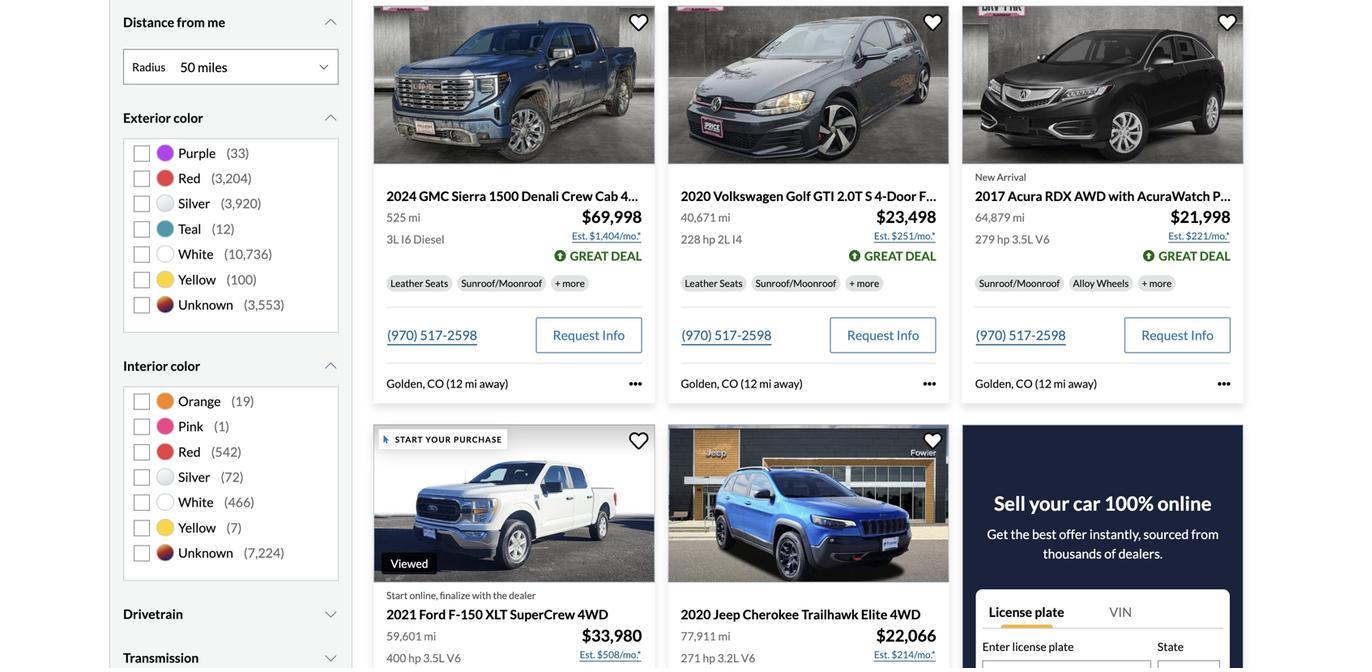 Task type: vqa. For each thing, say whether or not it's contained in the screenshot.
second UNKNOWN from the top
yes



Task type: locate. For each thing, give the bounding box(es) containing it.
0 horizontal spatial + more
[[555, 277, 585, 289]]

with right awd on the right top of the page
[[1109, 188, 1135, 204]]

your up best
[[1030, 492, 1070, 515]]

1 horizontal spatial (12
[[741, 377, 758, 391]]

acurawatch
[[1138, 188, 1211, 204]]

2 horizontal spatial golden,
[[976, 377, 1014, 391]]

0 vertical spatial white
[[178, 246, 214, 262]]

co
[[427, 377, 444, 391], [722, 377, 739, 391], [1017, 377, 1033, 391]]

est. for $21,998
[[1169, 230, 1185, 242]]

hp left 2l
[[703, 232, 716, 246]]

2 horizontal spatial +
[[1143, 277, 1148, 289]]

2 seats from the left
[[720, 277, 743, 289]]

517-
[[420, 327, 447, 343], [715, 327, 742, 343], [1009, 327, 1037, 343]]

1 horizontal spatial leather
[[685, 277, 718, 289]]

unknown for (7)
[[178, 545, 233, 561]]

0 horizontal spatial 2598
[[447, 327, 478, 343]]

1 horizontal spatial request info button
[[831, 318, 937, 353]]

leather down 228
[[685, 277, 718, 289]]

1 horizontal spatial great
[[865, 249, 904, 263]]

(72)
[[221, 469, 244, 485]]

2 more from the left
[[857, 277, 880, 289]]

est. down $33,980
[[580, 648, 596, 660]]

3.5l inside 64,879 mi 279 hp 3.5l v6
[[1013, 232, 1034, 246]]

hp inside the 59,601 mi 400 hp 3.5l v6
[[409, 651, 421, 665]]

interior color button
[[123, 346, 339, 386]]

1 horizontal spatial (970) 517-2598 button
[[681, 318, 773, 353]]

+ more for $23,498
[[850, 277, 880, 289]]

0 horizontal spatial your
[[426, 434, 452, 444]]

0 vertical spatial unknown
[[178, 297, 233, 312]]

est. down $23,498 at top right
[[875, 230, 890, 242]]

1 red from the top
[[178, 170, 201, 186]]

golden, co (12 mi away) for $23,498
[[681, 377, 803, 391]]

request info button
[[536, 318, 642, 353], [831, 318, 937, 353], [1125, 318, 1231, 353]]

3 deal from the left
[[1200, 249, 1231, 263]]

1 yellow from the top
[[178, 271, 216, 287]]

0 horizontal spatial from
[[177, 14, 205, 30]]

1 horizontal spatial sunroof/moonroof
[[756, 277, 837, 289]]

(970) 517-2598 button
[[387, 318, 478, 353], [681, 318, 773, 353], [976, 318, 1067, 353]]

1 517- from the left
[[420, 327, 447, 343]]

1 leather seats from the left
[[391, 277, 449, 289]]

(970) 517-2598 for $23,498
[[682, 327, 772, 343]]

hp right '400'
[[409, 651, 421, 665]]

ellipsis h image
[[924, 377, 937, 390]]

great down est. $1,404/mo.* button
[[570, 249, 609, 263]]

golden, co (12 mi away)
[[387, 377, 509, 391], [681, 377, 803, 391], [976, 377, 1098, 391]]

0 horizontal spatial golden, co (12 mi away)
[[387, 377, 509, 391]]

3 more from the left
[[1150, 277, 1173, 289]]

2020 for $23,498
[[681, 188, 711, 204]]

leather seats
[[391, 277, 449, 289], [685, 277, 743, 289]]

exterior
[[123, 110, 171, 126]]

start up 2021
[[387, 590, 408, 601]]

plate up enter license plate field
[[1049, 640, 1075, 654]]

start right mouse pointer image
[[395, 434, 424, 444]]

1 (970) 517-2598 button from the left
[[387, 318, 478, 353]]

chevron down image inside exterior color dropdown button
[[323, 112, 339, 125]]

great
[[570, 249, 609, 263], [865, 249, 904, 263], [1159, 249, 1198, 263]]

from left me
[[177, 14, 205, 30]]

0 vertical spatial red
[[178, 170, 201, 186]]

1 horizontal spatial co
[[722, 377, 739, 391]]

1 horizontal spatial ellipsis h image
[[1219, 377, 1231, 390]]

2 horizontal spatial request
[[1142, 327, 1189, 343]]

2 horizontal spatial 2598
[[1037, 327, 1067, 343]]

2 517- from the left
[[715, 327, 742, 343]]

1 (12 from the left
[[446, 377, 463, 391]]

1 deal from the left
[[611, 249, 642, 263]]

1 co from the left
[[427, 377, 444, 391]]

1 great from the left
[[570, 249, 609, 263]]

hp for $22,066
[[703, 651, 716, 665]]

1 horizontal spatial (970) 517-2598
[[682, 327, 772, 343]]

2 chevron down image from the top
[[323, 112, 339, 125]]

2 great from the left
[[865, 249, 904, 263]]

color for exterior color
[[174, 110, 203, 126]]

(12 for $69,998
[[446, 377, 463, 391]]

1 golden, from the left
[[387, 377, 425, 391]]

(970) 517-2598
[[388, 327, 478, 343], [682, 327, 772, 343], [977, 327, 1067, 343]]

3.5l right 279
[[1013, 232, 1034, 246]]

v6 inside 64,879 mi 279 hp 3.5l v6
[[1036, 232, 1050, 246]]

great deal
[[570, 249, 642, 263], [865, 249, 937, 263], [1159, 249, 1231, 263]]

great down est. $251/mo.* button
[[865, 249, 904, 263]]

2598
[[447, 327, 478, 343], [742, 327, 772, 343], [1037, 327, 1067, 343]]

2 horizontal spatial more
[[1150, 277, 1173, 289]]

1 chevron down image from the top
[[323, 16, 339, 29]]

3 (970) 517-2598 from the left
[[977, 327, 1067, 343]]

red down pink
[[178, 444, 201, 459]]

3 away) from the left
[[1069, 377, 1098, 391]]

red down purple on the left of page
[[178, 170, 201, 186]]

est. down $21,998 at the top of page
[[1169, 230, 1185, 242]]

1 request info from the left
[[553, 327, 625, 343]]

1 ellipsis h image from the left
[[629, 377, 642, 390]]

1 horizontal spatial great deal
[[865, 249, 937, 263]]

interior color
[[123, 358, 200, 374]]

1 away) from the left
[[480, 377, 509, 391]]

2 away) from the left
[[774, 377, 803, 391]]

with inside new arrival 2017 acura rdx awd with acurawatch plus package
[[1109, 188, 1135, 204]]

gti
[[814, 188, 835, 204]]

64,879
[[976, 211, 1011, 224]]

0 horizontal spatial request info button
[[536, 318, 642, 353]]

3 sunroof/moonroof from the left
[[980, 277, 1061, 289]]

mi
[[409, 211, 421, 224], [719, 211, 731, 224], [1013, 211, 1026, 224], [465, 377, 477, 391], [760, 377, 772, 391], [1054, 377, 1067, 391], [424, 629, 436, 643], [719, 629, 731, 643]]

0 horizontal spatial the
[[493, 590, 507, 601]]

1 info from the left
[[603, 327, 625, 343]]

1 horizontal spatial more
[[857, 277, 880, 289]]

4 chevron down image from the top
[[323, 652, 339, 665]]

unknown down (7)
[[178, 545, 233, 561]]

77,911
[[681, 629, 717, 643]]

v6 for $33,980
[[447, 651, 461, 665]]

$1,404/mo.*
[[590, 230, 642, 242]]

1 request info button from the left
[[536, 318, 642, 353]]

with
[[1109, 188, 1135, 204], [472, 590, 491, 601]]

enter license plate
[[983, 640, 1075, 654]]

2 horizontal spatial sunroof/moonroof
[[980, 277, 1061, 289]]

2 horizontal spatial golden, co (12 mi away)
[[976, 377, 1098, 391]]

your left purchase
[[426, 434, 452, 444]]

3 chevron down image from the top
[[323, 608, 339, 621]]

2 leather from the left
[[685, 277, 718, 289]]

deal for $21,998
[[1200, 249, 1231, 263]]

more right wheels on the top of the page
[[1150, 277, 1173, 289]]

mi inside 40,671 mi 228 hp 2l i4
[[719, 211, 731, 224]]

4wd up $22,066
[[891, 607, 921, 622]]

more down est. $1,404/mo.* button
[[563, 277, 585, 289]]

2 golden, from the left
[[681, 377, 720, 391]]

est. inside $21,998 est. $221/mo.*
[[1169, 230, 1185, 242]]

mi inside 64,879 mi 279 hp 3.5l v6
[[1013, 211, 1026, 224]]

1 horizontal spatial from
[[1192, 526, 1220, 542]]

more
[[563, 277, 585, 289], [857, 277, 880, 289], [1150, 277, 1173, 289]]

2 horizontal spatial request info
[[1142, 327, 1214, 343]]

0 horizontal spatial request info
[[553, 327, 625, 343]]

77,911 mi 271 hp 3.2l v6
[[681, 629, 756, 665]]

1 + more from the left
[[555, 277, 585, 289]]

2020 up 40,671
[[681, 188, 711, 204]]

0 horizontal spatial v6
[[447, 651, 461, 665]]

2 sunroof/moonroof from the left
[[756, 277, 837, 289]]

0 vertical spatial plate
[[1035, 604, 1065, 620]]

great deal for $23,498
[[865, 249, 937, 263]]

2 red from the top
[[178, 444, 201, 459]]

chevron down image
[[323, 16, 339, 29], [323, 112, 339, 125], [323, 608, 339, 621], [323, 652, 339, 665]]

0 horizontal spatial co
[[427, 377, 444, 391]]

1 horizontal spatial request info
[[848, 327, 920, 343]]

color up the "orange"
[[171, 358, 200, 374]]

great deal down est. $1,404/mo.* button
[[570, 249, 642, 263]]

2 deal from the left
[[906, 249, 937, 263]]

3 + from the left
[[1143, 277, 1148, 289]]

yellow for (100)
[[178, 271, 216, 287]]

hp right 279
[[998, 232, 1010, 246]]

1 sunroof/moonroof from the left
[[462, 277, 542, 289]]

2 horizontal spatial info
[[1192, 327, 1214, 343]]

$22,066 est. $214/mo.*
[[875, 626, 937, 660]]

golden, for $23,498
[[681, 377, 720, 391]]

exterior color button
[[123, 98, 339, 138]]

1 vertical spatial yellow
[[178, 520, 216, 535]]

1 horizontal spatial golden,
[[681, 377, 720, 391]]

silver left (72)
[[178, 469, 210, 485]]

the inside get the best offer instantly, sourced from thousands of dealers.
[[1011, 526, 1030, 542]]

1 + from the left
[[555, 277, 561, 289]]

1 horizontal spatial with
[[1109, 188, 1135, 204]]

v6 down 'rdx'
[[1036, 232, 1050, 246]]

+ more for $69,998
[[555, 277, 585, 289]]

0 horizontal spatial (12
[[446, 377, 463, 391]]

525 mi 3l i6 diesel
[[387, 211, 445, 246]]

0 vertical spatial from
[[177, 14, 205, 30]]

purchase
[[454, 434, 503, 444]]

(970)
[[388, 327, 418, 343], [682, 327, 712, 343], [977, 327, 1007, 343]]

start inside start online, finalize with the dealer 2021 ford f-150 xlt supercrew 4wd
[[387, 590, 408, 601]]

228
[[681, 232, 701, 246]]

plate right license in the bottom of the page
[[1035, 604, 1065, 620]]

color inside dropdown button
[[171, 358, 200, 374]]

yellow left (100)
[[178, 271, 216, 287]]

chevron down image for drivetrain
[[323, 608, 339, 621]]

$69,998 est. $1,404/mo.*
[[572, 207, 642, 242]]

instantly,
[[1090, 526, 1142, 542]]

2 horizontal spatial (970) 517-2598 button
[[976, 318, 1067, 353]]

+ more right wheels on the top of the page
[[1143, 277, 1173, 289]]

2 (12 from the left
[[741, 377, 758, 391]]

v6 right 3.2l
[[742, 651, 756, 665]]

from inside get the best offer instantly, sourced from thousands of dealers.
[[1192, 526, 1220, 542]]

0 horizontal spatial great
[[570, 249, 609, 263]]

great for $21,998
[[1159, 249, 1198, 263]]

more for $23,498
[[857, 277, 880, 289]]

517- for $69,998
[[420, 327, 447, 343]]

alloy
[[1074, 277, 1096, 289]]

2 horizontal spatial away)
[[1069, 377, 1098, 391]]

the right get
[[1011, 526, 1030, 542]]

2 silver from the top
[[178, 469, 210, 485]]

$33,980 est. $508/mo.*
[[580, 626, 642, 660]]

1 vertical spatial 3.5l
[[423, 651, 445, 665]]

0 horizontal spatial info
[[603, 327, 625, 343]]

2 2020 from the top
[[681, 607, 711, 622]]

1 2598 from the left
[[447, 327, 478, 343]]

denali
[[522, 188, 559, 204]]

2 info from the left
[[897, 327, 920, 343]]

2 yellow from the top
[[178, 520, 216, 535]]

$23,498 est. $251/mo.*
[[875, 207, 937, 242]]

state
[[1158, 640, 1185, 654]]

tab list
[[983, 596, 1224, 628]]

2 + from the left
[[850, 277, 856, 289]]

seats for $23,498
[[720, 277, 743, 289]]

online
[[1158, 492, 1212, 515]]

(970) 517-2598 button for $23,498
[[681, 318, 773, 353]]

2020
[[681, 188, 711, 204], [681, 607, 711, 622]]

0 horizontal spatial (970) 517-2598 button
[[387, 318, 478, 353]]

vin tab
[[1104, 596, 1224, 628]]

3 (970) from the left
[[977, 327, 1007, 343]]

1 unknown from the top
[[178, 297, 233, 312]]

1 horizontal spatial deal
[[906, 249, 937, 263]]

0 vertical spatial the
[[1011, 526, 1030, 542]]

arrival
[[998, 171, 1027, 183]]

chevron down image inside drivetrain dropdown button
[[323, 608, 339, 621]]

1 request from the left
[[553, 327, 600, 343]]

1 horizontal spatial + more
[[850, 277, 880, 289]]

hp for $23,498
[[703, 232, 716, 246]]

est. inside $69,998 est. $1,404/mo.*
[[572, 230, 588, 242]]

color inside dropdown button
[[174, 110, 203, 126]]

jeep
[[714, 607, 741, 622]]

0 horizontal spatial with
[[472, 590, 491, 601]]

1 vertical spatial unknown
[[178, 545, 233, 561]]

1 horizontal spatial golden, co (12 mi away)
[[681, 377, 803, 391]]

2 (970) 517-2598 button from the left
[[681, 318, 773, 353]]

chevron down image inside "distance from me" dropdown button
[[323, 16, 339, 29]]

fwd
[[920, 188, 950, 204]]

(970) for $23,498
[[682, 327, 712, 343]]

+ more down est. $1,404/mo.* button
[[555, 277, 585, 289]]

1500
[[489, 188, 519, 204]]

mi inside the 59,601 mi 400 hp 3.5l v6
[[424, 629, 436, 643]]

(12
[[446, 377, 463, 391], [741, 377, 758, 391], [1036, 377, 1052, 391]]

2 white from the top
[[178, 494, 214, 510]]

your
[[426, 434, 452, 444], [1030, 492, 1070, 515]]

red for (3,204)
[[178, 170, 201, 186]]

3 great deal from the left
[[1159, 249, 1231, 263]]

seats down diesel
[[426, 277, 449, 289]]

0 horizontal spatial (970) 517-2598
[[388, 327, 478, 343]]

0 horizontal spatial golden,
[[387, 377, 425, 391]]

exterior color
[[123, 110, 203, 126]]

1 vertical spatial your
[[1030, 492, 1070, 515]]

1 silver from the top
[[178, 196, 210, 211]]

mi inside 77,911 mi 271 hp 3.2l v6
[[719, 629, 731, 643]]

1 golden, co (12 mi away) from the left
[[387, 377, 509, 391]]

1 white from the top
[[178, 246, 214, 262]]

golden, for $69,998
[[387, 377, 425, 391]]

2 request info button from the left
[[831, 318, 937, 353]]

3.5l right '400'
[[423, 651, 445, 665]]

0 horizontal spatial request
[[553, 327, 600, 343]]

1 horizontal spatial v6
[[742, 651, 756, 665]]

2 golden, co (12 mi away) from the left
[[681, 377, 803, 391]]

2598 for $23,498
[[742, 327, 772, 343]]

0 horizontal spatial ellipsis h image
[[629, 377, 642, 390]]

2 unknown from the top
[[178, 545, 233, 561]]

1 (970) 517-2598 from the left
[[388, 327, 478, 343]]

2 horizontal spatial 517-
[[1009, 327, 1037, 343]]

leather seats down 2l
[[685, 277, 743, 289]]

unknown down (100)
[[178, 297, 233, 312]]

1 horizontal spatial 2598
[[742, 327, 772, 343]]

hp inside 40,671 mi 228 hp 2l i4
[[703, 232, 716, 246]]

+
[[555, 277, 561, 289], [850, 277, 856, 289], [1143, 277, 1148, 289]]

the
[[1011, 526, 1030, 542], [493, 590, 507, 601]]

2 horizontal spatial great
[[1159, 249, 1198, 263]]

279
[[976, 232, 996, 246]]

1 vertical spatial the
[[493, 590, 507, 601]]

0 horizontal spatial 3.5l
[[423, 651, 445, 665]]

leather down i6
[[391, 277, 424, 289]]

deal for $23,498
[[906, 249, 937, 263]]

color up purple on the left of page
[[174, 110, 203, 126]]

$214/mo.*
[[892, 648, 936, 660]]

2 (970) 517-2598 from the left
[[682, 327, 772, 343]]

0 horizontal spatial 4wd
[[578, 607, 609, 622]]

red
[[178, 170, 201, 186], [178, 444, 201, 459]]

the up xlt
[[493, 590, 507, 601]]

2 request info from the left
[[848, 327, 920, 343]]

1 vertical spatial with
[[472, 590, 491, 601]]

2 request from the left
[[848, 327, 895, 343]]

1 more from the left
[[563, 277, 585, 289]]

0 vertical spatial color
[[174, 110, 203, 126]]

2 great deal from the left
[[865, 249, 937, 263]]

sell your car 100% online
[[995, 492, 1212, 515]]

hp inside 77,911 mi 271 hp 3.2l v6
[[703, 651, 716, 665]]

1 great deal from the left
[[570, 249, 642, 263]]

with up 150
[[472, 590, 491, 601]]

leather for $23,498
[[685, 277, 718, 289]]

from
[[177, 14, 205, 30], [1192, 526, 1220, 542]]

more down est. $251/mo.* button
[[857, 277, 880, 289]]

1 vertical spatial white
[[178, 494, 214, 510]]

elite
[[862, 607, 888, 622]]

plus
[[1213, 188, 1238, 204]]

2 leather seats from the left
[[685, 277, 743, 289]]

v6 down f-
[[447, 651, 461, 665]]

great deal down est. $251/mo.* button
[[865, 249, 937, 263]]

1 horizontal spatial 517-
[[715, 327, 742, 343]]

great deal down est. $221/mo.* button
[[1159, 249, 1231, 263]]

cab
[[596, 188, 619, 204]]

est. left "$1,404/mo.*"
[[572, 230, 588, 242]]

4wd right cab
[[621, 188, 652, 204]]

deal down "$1,404/mo.*"
[[611, 249, 642, 263]]

1 vertical spatial red
[[178, 444, 201, 459]]

0 vertical spatial yellow
[[178, 271, 216, 287]]

3.5l for $21,998
[[1013, 232, 1034, 246]]

from down online
[[1192, 526, 1220, 542]]

2 + more from the left
[[850, 277, 880, 289]]

2 horizontal spatial request info button
[[1125, 318, 1231, 353]]

2 horizontal spatial v6
[[1036, 232, 1050, 246]]

deal down $251/mo.*
[[906, 249, 937, 263]]

license
[[1013, 640, 1047, 654]]

deal down $221/mo.*
[[1200, 249, 1231, 263]]

(970) 517-2598 button for $69,998
[[387, 318, 478, 353]]

with inside start online, finalize with the dealer 2021 ford f-150 xlt supercrew 4wd
[[472, 590, 491, 601]]

0 vertical spatial 3.5l
[[1013, 232, 1034, 246]]

1 vertical spatial silver
[[178, 469, 210, 485]]

0 vertical spatial your
[[426, 434, 452, 444]]

white
[[178, 246, 214, 262], [178, 494, 214, 510]]

2 horizontal spatial deal
[[1200, 249, 1231, 263]]

co for $23,498
[[722, 377, 739, 391]]

est. for $23,498
[[875, 230, 890, 242]]

1 horizontal spatial +
[[850, 277, 856, 289]]

3.5l inside the 59,601 mi 400 hp 3.5l v6
[[423, 651, 445, 665]]

mouse pointer image
[[384, 435, 389, 443]]

(970) for $69,998
[[388, 327, 418, 343]]

0 horizontal spatial leather
[[391, 277, 424, 289]]

est. for $69,998
[[572, 230, 588, 242]]

(12 for $23,498
[[741, 377, 758, 391]]

1 seats from the left
[[426, 277, 449, 289]]

1 horizontal spatial your
[[1030, 492, 1070, 515]]

v6 inside the 59,601 mi 400 hp 3.5l v6
[[447, 651, 461, 665]]

mi inside '525 mi 3l i6 diesel'
[[409, 211, 421, 224]]

leather seats down diesel
[[391, 277, 449, 289]]

1 horizontal spatial leather seats
[[685, 277, 743, 289]]

your for purchase
[[426, 434, 452, 444]]

0 vertical spatial 2020
[[681, 188, 711, 204]]

0 horizontal spatial deal
[[611, 249, 642, 263]]

Enter license plate field
[[984, 661, 1151, 668]]

2 horizontal spatial (970) 517-2598
[[977, 327, 1067, 343]]

0 horizontal spatial 517-
[[420, 327, 447, 343]]

yellow left (7)
[[178, 520, 216, 535]]

est. down $22,066
[[875, 648, 890, 660]]

0 horizontal spatial more
[[563, 277, 585, 289]]

0 vertical spatial with
[[1109, 188, 1135, 204]]

ellipsis h image
[[629, 377, 642, 390], [1219, 377, 1231, 390]]

1 horizontal spatial away)
[[774, 377, 803, 391]]

v6 inside 77,911 mi 271 hp 3.2l v6
[[742, 651, 756, 665]]

great for $23,498
[[865, 249, 904, 263]]

est. inside '$33,980 est. $508/mo.*'
[[580, 648, 596, 660]]

hp right the 271
[[703, 651, 716, 665]]

great for $69,998
[[570, 249, 609, 263]]

2 ellipsis h image from the left
[[1219, 377, 1231, 390]]

transmission button
[[123, 638, 339, 668]]

1 2020 from the top
[[681, 188, 711, 204]]

2 horizontal spatial co
[[1017, 377, 1033, 391]]

$33,980
[[582, 626, 642, 645]]

2020 up '77,911'
[[681, 607, 711, 622]]

license plate tab
[[983, 596, 1104, 628]]

crew
[[562, 188, 593, 204]]

white left the (466)
[[178, 494, 214, 510]]

est. inside $23,498 est. $251/mo.*
[[875, 230, 890, 242]]

great down est. $221/mo.* button
[[1159, 249, 1198, 263]]

2 (970) from the left
[[682, 327, 712, 343]]

silver
[[178, 196, 210, 211], [178, 469, 210, 485]]

seats down i4
[[720, 277, 743, 289]]

white down teal
[[178, 246, 214, 262]]

est. $1,404/mo.* button
[[572, 228, 642, 244]]

request info for $23,498
[[848, 327, 920, 343]]

4wd inside start online, finalize with the dealer 2021 ford f-150 xlt supercrew 4wd
[[578, 607, 609, 622]]

teal
[[178, 221, 201, 237]]

new
[[976, 171, 996, 183]]

3 great from the left
[[1159, 249, 1198, 263]]

silver up teal
[[178, 196, 210, 211]]

3 2598 from the left
[[1037, 327, 1067, 343]]

cherokee
[[743, 607, 800, 622]]

chevron down image inside the transmission "dropdown button"
[[323, 652, 339, 665]]

2 co from the left
[[722, 377, 739, 391]]

sunroof/moonroof
[[462, 277, 542, 289], [756, 277, 837, 289], [980, 277, 1061, 289]]

start for start your purchase
[[395, 434, 424, 444]]

(1)
[[214, 418, 229, 434]]

0 vertical spatial silver
[[178, 196, 210, 211]]

1 horizontal spatial (970)
[[682, 327, 712, 343]]

1 leather from the left
[[391, 277, 424, 289]]

1 vertical spatial color
[[171, 358, 200, 374]]

0 horizontal spatial (970)
[[388, 327, 418, 343]]

2 2598 from the left
[[742, 327, 772, 343]]

away) for $23,498
[[774, 377, 803, 391]]

+ more down est. $251/mo.* button
[[850, 277, 880, 289]]

1 vertical spatial start
[[387, 590, 408, 601]]

1 vertical spatial from
[[1192, 526, 1220, 542]]

525
[[387, 211, 406, 224]]

3 (12 from the left
[[1036, 377, 1052, 391]]

2020 for $22,066
[[681, 607, 711, 622]]

2 horizontal spatial (970)
[[977, 327, 1007, 343]]

2 horizontal spatial great deal
[[1159, 249, 1231, 263]]

deal for $69,998
[[611, 249, 642, 263]]

hp inside 64,879 mi 279 hp 3.5l v6
[[998, 232, 1010, 246]]

1 horizontal spatial request
[[848, 327, 895, 343]]

1 (970) from the left
[[388, 327, 418, 343]]

4wd up $33,980
[[578, 607, 609, 622]]



Task type: describe. For each thing, give the bounding box(es) containing it.
start your purchase
[[395, 434, 503, 444]]

3 request from the left
[[1142, 327, 1189, 343]]

of
[[1105, 546, 1117, 562]]

3 golden, co (12 mi away) from the left
[[976, 377, 1098, 391]]

tab list containing license plate
[[983, 596, 1224, 628]]

sourced
[[1144, 526, 1190, 542]]

vin
[[1110, 604, 1133, 620]]

sierra
[[452, 188, 487, 204]]

wheels
[[1097, 277, 1130, 289]]

40,671
[[681, 211, 717, 224]]

3 (970) 517-2598 button from the left
[[976, 318, 1067, 353]]

request info button for $23,498
[[831, 318, 937, 353]]

ford
[[419, 607, 446, 622]]

2 horizontal spatial 4wd
[[891, 607, 921, 622]]

start online, finalize with the dealer 2021 ford f-150 xlt supercrew 4wd
[[387, 590, 609, 622]]

white for teal
[[178, 246, 214, 262]]

2.0t
[[838, 188, 863, 204]]

chevron down image for exterior color
[[323, 112, 339, 125]]

(19)
[[231, 393, 254, 409]]

100%
[[1105, 492, 1155, 515]]

150
[[461, 607, 483, 622]]

3 517- from the left
[[1009, 327, 1037, 343]]

est. $214/mo.* button
[[874, 646, 937, 663]]

271
[[681, 651, 701, 665]]

seats for $69,998
[[426, 277, 449, 289]]

f-
[[449, 607, 461, 622]]

the inside start online, finalize with the dealer 2021 ford f-150 xlt supercrew 4wd
[[493, 590, 507, 601]]

(10,736)
[[224, 246, 272, 262]]

2024 gmc sierra 1500 denali crew cab 4wd
[[387, 188, 652, 204]]

distance from me button
[[123, 2, 339, 43]]

great deal for $21,998
[[1159, 249, 1231, 263]]

est. $221/mo.* button
[[1168, 228, 1231, 244]]

more for $69,998
[[563, 277, 585, 289]]

finalize
[[440, 590, 471, 601]]

(100)
[[227, 271, 257, 287]]

volkswagen
[[714, 188, 784, 204]]

(970) 517-2598 for $69,998
[[388, 327, 478, 343]]

downpour metallic 2024 gmc sierra 1500 denali crew cab 4wd pickup truck four-wheel drive automatic image
[[374, 6, 655, 164]]

xlt
[[486, 607, 508, 622]]

rdx
[[1046, 188, 1072, 204]]

away) for $69,998
[[480, 377, 509, 391]]

plate inside 'license plate' tab
[[1035, 604, 1065, 620]]

2021
[[387, 607, 417, 622]]

$21,998
[[1171, 207, 1231, 227]]

awd
[[1075, 188, 1107, 204]]

thousands
[[1044, 546, 1103, 562]]

$21,998 est. $221/mo.*
[[1169, 207, 1231, 242]]

license plate
[[990, 604, 1065, 620]]

interior
[[123, 358, 168, 374]]

59,601 mi 400 hp 3.5l v6
[[387, 629, 461, 665]]

2l
[[718, 232, 730, 246]]

silver for (3,920)
[[178, 196, 210, 211]]

color for interior color
[[171, 358, 200, 374]]

sunroof/moonroof for $23,498
[[756, 277, 837, 289]]

transmission
[[123, 650, 199, 666]]

chevron down image for transmission
[[323, 652, 339, 665]]

3 info from the left
[[1192, 327, 1214, 343]]

trailhawk
[[802, 607, 859, 622]]

1 vertical spatial plate
[[1049, 640, 1075, 654]]

2017
[[976, 188, 1006, 204]]

package
[[1241, 188, 1289, 204]]

$221/mo.*
[[1187, 230, 1231, 242]]

start for start online, finalize with the dealer 2021 ford f-150 xlt supercrew 4wd
[[387, 590, 408, 601]]

64,879 mi 279 hp 3.5l v6
[[976, 211, 1050, 246]]

unknown for (100)
[[178, 297, 233, 312]]

3 golden, from the left
[[976, 377, 1014, 391]]

silver for (72)
[[178, 469, 210, 485]]

request info for $69,998
[[553, 327, 625, 343]]

3l
[[387, 232, 399, 246]]

(3,204)
[[211, 170, 252, 186]]

info for $69,998
[[603, 327, 625, 343]]

est. inside $22,066 est. $214/mo.*
[[875, 648, 890, 660]]

i6
[[401, 232, 411, 246]]

viewed
[[391, 557, 428, 570]]

2598 for $69,998
[[447, 327, 478, 343]]

3 request info button from the left
[[1125, 318, 1231, 353]]

alloy wheels
[[1074, 277, 1130, 289]]

your for car
[[1030, 492, 1070, 515]]

+ for $23,498
[[850, 277, 856, 289]]

request for $69,998
[[553, 327, 600, 343]]

$23,498
[[877, 207, 937, 227]]

red for (542)
[[178, 444, 201, 459]]

get the best offer instantly, sourced from thousands of dealers.
[[988, 526, 1220, 562]]

request info button for $69,998
[[536, 318, 642, 353]]

supercrew
[[510, 607, 575, 622]]

radius
[[132, 60, 166, 74]]

gmc
[[419, 188, 449, 204]]

(12)
[[212, 221, 235, 237]]

leather seats for $69,998
[[391, 277, 449, 289]]

est. $508/mo.* button
[[579, 646, 642, 663]]

drivetrain button
[[123, 594, 339, 635]]

517- for $23,498
[[715, 327, 742, 343]]

license
[[990, 604, 1033, 620]]

v6 for $21,998
[[1036, 232, 1050, 246]]

white for silver
[[178, 494, 214, 510]]

hp for $33,980
[[409, 651, 421, 665]]

crystal black pearl 2017 acura rdx awd with acurawatch plus package suv / crossover all-wheel drive automatic image
[[963, 6, 1244, 164]]

i4
[[733, 232, 743, 246]]

40,671 mi 228 hp 2l i4
[[681, 211, 743, 246]]

est. $251/mo.* button
[[874, 228, 937, 244]]

2020 jeep cherokee trailhawk elite 4wd
[[681, 607, 921, 622]]

great deal for $69,998
[[570, 249, 642, 263]]

co for $69,998
[[427, 377, 444, 391]]

dark iron blue metallic 2020 volkswagen golf gti 2.0t s 4-door fwd hatchback front-wheel drive 7-speed automatic image
[[668, 6, 950, 164]]

chevron down image
[[323, 360, 339, 373]]

me
[[208, 14, 225, 30]]

drivetrain
[[123, 606, 183, 622]]

1 horizontal spatial 4wd
[[621, 188, 652, 204]]

from inside dropdown button
[[177, 14, 205, 30]]

door
[[887, 188, 917, 204]]

(466)
[[224, 494, 255, 510]]

best
[[1033, 526, 1057, 542]]

info for $23,498
[[897, 327, 920, 343]]

3 request info from the left
[[1142, 327, 1214, 343]]

leather seats for $23,498
[[685, 277, 743, 289]]

(3,553)
[[244, 297, 285, 312]]

chevron down image for distance from me
[[323, 16, 339, 29]]

2020 volkswagen golf gti 2.0t s 4-door fwd
[[681, 188, 950, 204]]

leather for $69,998
[[391, 277, 424, 289]]

car
[[1074, 492, 1101, 515]]

+ for $69,998
[[555, 277, 561, 289]]

oxford white 2021 ford f-150 xlt supercrew 4wd pickup truck four-wheel drive automatic image
[[374, 424, 655, 583]]

3 + more from the left
[[1143, 277, 1173, 289]]

$508/mo.*
[[598, 648, 642, 660]]

dealers.
[[1119, 546, 1164, 562]]

yellow for (7)
[[178, 520, 216, 535]]

sunroof/moonroof for $69,998
[[462, 277, 542, 289]]

s
[[866, 188, 873, 204]]

3.2l
[[718, 651, 739, 665]]

hp for $21,998
[[998, 232, 1010, 246]]

orange
[[178, 393, 221, 409]]

(7)
[[227, 520, 242, 535]]

3 co from the left
[[1017, 377, 1033, 391]]

purple
[[178, 145, 216, 161]]

request for $23,498
[[848, 327, 895, 343]]

3.5l for $33,980
[[423, 651, 445, 665]]

pink
[[178, 418, 204, 434]]

golden, co (12 mi away) for $69,998
[[387, 377, 509, 391]]

$22,066
[[877, 626, 937, 645]]

golf
[[787, 188, 811, 204]]

hydro blue pearlcoat 2020 jeep cherokee trailhawk elite 4wd suv / crossover four-wheel drive 9-speed automatic image
[[668, 424, 950, 583]]

59,601
[[387, 629, 422, 643]]

v6 for $22,066
[[742, 651, 756, 665]]



